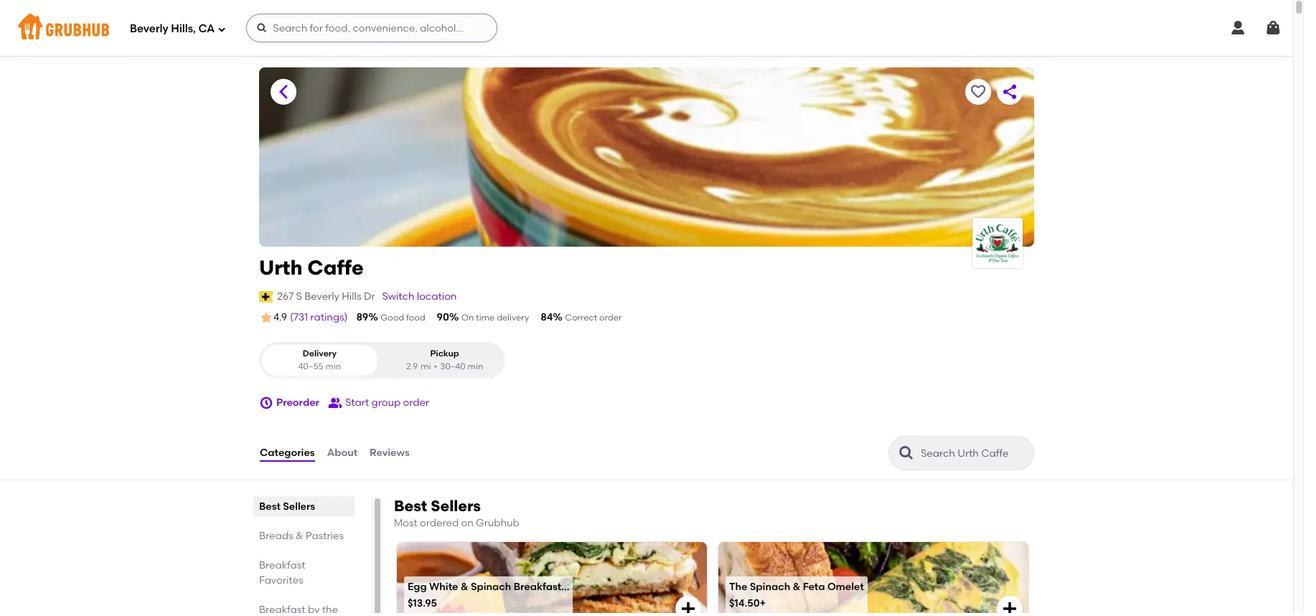 Task type: describe. For each thing, give the bounding box(es) containing it.
beverly inside main navigation 'navigation'
[[130, 22, 168, 35]]

84
[[541, 312, 553, 324]]

main navigation navigation
[[0, 0, 1294, 56]]

feta
[[803, 581, 825, 594]]

save this restaurant button
[[966, 79, 991, 105]]

svg image inside preorder button
[[259, 396, 274, 411]]

0 horizontal spatial svg image
[[256, 22, 268, 34]]

share icon image
[[1001, 83, 1019, 101]]

switch location button
[[382, 289, 458, 305]]

min inside delivery 40–55 min
[[326, 362, 341, 372]]

start group order button
[[328, 391, 429, 416]]

30–40
[[440, 362, 466, 372]]

best sellers tab
[[259, 500, 349, 515]]

about button
[[326, 428, 358, 480]]

on time delivery
[[461, 313, 529, 323]]

reviews
[[370, 447, 410, 459]]

•
[[434, 362, 437, 372]]

preorder
[[276, 397, 319, 409]]

breads & pastries
[[259, 531, 344, 543]]

pickup 2.9 mi • 30–40 min
[[406, 349, 483, 372]]

omelet
[[828, 581, 864, 594]]

spinach inside egg white & spinach breakfast... $13.95
[[471, 581, 511, 594]]

good food
[[381, 313, 425, 323]]

breakfast...
[[514, 581, 570, 594]]

start group order
[[345, 397, 429, 409]]

the
[[729, 581, 748, 594]]

save this restaurant image
[[970, 83, 987, 101]]

search icon image
[[898, 445, 915, 462]]

hills,
[[171, 22, 196, 35]]

time
[[476, 313, 495, 323]]

& for egg white & spinach breakfast...
[[461, 581, 469, 594]]

beverly hills, ca
[[130, 22, 215, 35]]

urth
[[259, 256, 303, 280]]

40–55
[[298, 362, 324, 372]]

267 s beverly hills dr
[[277, 291, 375, 303]]

the spinach & feta omelet $14.50 +
[[729, 581, 864, 610]]

4.9
[[274, 312, 287, 324]]

switch location
[[382, 291, 457, 303]]

pastries
[[306, 531, 344, 543]]

best for best sellers most ordered on grubhub
[[394, 498, 427, 515]]

people icon image
[[328, 396, 342, 411]]

Search for food, convenience, alcohol... search field
[[246, 14, 498, 42]]

breads & pastries tab
[[259, 529, 349, 544]]

hills
[[342, 291, 361, 303]]

subscription pass image
[[259, 291, 274, 303]]

ca
[[198, 22, 215, 35]]

0 vertical spatial order
[[599, 313, 622, 323]]

correct order
[[565, 313, 622, 323]]

egg white & spinach breakfast... $13.95
[[408, 581, 570, 610]]

267
[[277, 291, 294, 303]]

spinach inside the spinach & feta omelet $14.50 +
[[750, 581, 791, 594]]

89
[[356, 312, 368, 324]]

caret left icon image
[[275, 83, 292, 101]]

beverly inside button
[[305, 291, 340, 303]]

white
[[429, 581, 458, 594]]

ratings)
[[310, 312, 348, 324]]

+
[[760, 598, 766, 610]]

(731 ratings)
[[290, 312, 348, 324]]

$14.50
[[729, 598, 760, 610]]

start
[[345, 397, 369, 409]]



Task type: locate. For each thing, give the bounding box(es) containing it.
best
[[394, 498, 427, 515], [259, 501, 281, 513]]

1 vertical spatial beverly
[[305, 291, 340, 303]]

1 horizontal spatial beverly
[[305, 291, 340, 303]]

0 horizontal spatial sellers
[[283, 501, 315, 513]]

delivery
[[497, 313, 529, 323]]

beverly
[[130, 22, 168, 35], [305, 291, 340, 303]]

& right breads
[[296, 531, 303, 543]]

1 horizontal spatial min
[[468, 362, 483, 372]]

& inside tab
[[296, 531, 303, 543]]

correct
[[565, 313, 597, 323]]

sellers
[[431, 498, 481, 515], [283, 501, 315, 513]]

sellers inside tab
[[283, 501, 315, 513]]

switch
[[382, 291, 415, 303]]

pickup
[[430, 349, 459, 359]]

grubhub
[[476, 518, 520, 530]]

order right group
[[403, 397, 429, 409]]

spinach up +
[[750, 581, 791, 594]]

delivery
[[303, 349, 337, 359]]

& for the spinach & feta omelet
[[793, 581, 801, 594]]

option group containing delivery 40–55 min
[[259, 343, 505, 379]]

sellers for best sellers
[[283, 501, 315, 513]]

Search Urth Caffe search field
[[920, 447, 1029, 461]]

urth caffe logo image
[[973, 221, 1023, 266]]

svg image
[[1230, 19, 1247, 37], [218, 25, 226, 33], [259, 396, 274, 411], [680, 601, 697, 614], [1001, 601, 1019, 614]]

mi
[[421, 362, 431, 372]]

beverly up (731 ratings)
[[305, 291, 340, 303]]

sellers for best sellers most ordered on grubhub
[[431, 498, 481, 515]]

urth caffe
[[259, 256, 364, 280]]

reviews button
[[369, 428, 410, 480]]

$13.95
[[408, 598, 437, 610]]

&
[[296, 531, 303, 543], [461, 581, 469, 594], [793, 581, 801, 594]]

0 horizontal spatial &
[[296, 531, 303, 543]]

min right 30–40
[[468, 362, 483, 372]]

best for best sellers
[[259, 501, 281, 513]]

1 min from the left
[[326, 362, 341, 372]]

2 min from the left
[[468, 362, 483, 372]]

spinach right white
[[471, 581, 511, 594]]

& left "feta"
[[793, 581, 801, 594]]

0 horizontal spatial spinach
[[471, 581, 511, 594]]

on
[[461, 518, 474, 530]]

0 horizontal spatial min
[[326, 362, 341, 372]]

order
[[599, 313, 622, 323], [403, 397, 429, 409]]

svg image
[[1265, 19, 1282, 37], [256, 22, 268, 34]]

option group
[[259, 343, 505, 379]]

0 vertical spatial beverly
[[130, 22, 168, 35]]

0 horizontal spatial order
[[403, 397, 429, 409]]

caffe
[[307, 256, 364, 280]]

on
[[461, 313, 474, 323]]

2 horizontal spatial &
[[793, 581, 801, 594]]

& inside egg white & spinach breakfast... $13.95
[[461, 581, 469, 594]]

best sellers
[[259, 501, 315, 513]]

1 vertical spatial order
[[403, 397, 429, 409]]

best up "most" in the bottom of the page
[[394, 498, 427, 515]]

1 horizontal spatial best
[[394, 498, 427, 515]]

1 horizontal spatial spinach
[[750, 581, 791, 594]]

2.9
[[406, 362, 418, 372]]

1 horizontal spatial sellers
[[431, 498, 481, 515]]

favorites
[[259, 575, 303, 587]]

breads
[[259, 531, 293, 543]]

egg
[[408, 581, 427, 594]]

best sellers most ordered on grubhub
[[394, 498, 520, 530]]

food
[[406, 313, 425, 323]]

0 horizontal spatial best
[[259, 501, 281, 513]]

1 spinach from the left
[[471, 581, 511, 594]]

sellers inside best sellers most ordered on grubhub
[[431, 498, 481, 515]]

2 spinach from the left
[[750, 581, 791, 594]]

most
[[394, 518, 418, 530]]

0 horizontal spatial beverly
[[130, 22, 168, 35]]

1 horizontal spatial order
[[599, 313, 622, 323]]

best inside best sellers most ordered on grubhub
[[394, 498, 427, 515]]

delivery 40–55 min
[[298, 349, 341, 372]]

& inside the spinach & feta omelet $14.50 +
[[793, 581, 801, 594]]

best up breads
[[259, 501, 281, 513]]

location
[[417, 291, 457, 303]]

ordered
[[420, 518, 459, 530]]

spinach
[[471, 581, 511, 594], [750, 581, 791, 594]]

star icon image
[[259, 311, 274, 325]]

categories
[[260, 447, 315, 459]]

sellers up on
[[431, 498, 481, 515]]

(731
[[290, 312, 308, 324]]

& right white
[[461, 581, 469, 594]]

breakfast favorites tab
[[259, 559, 349, 589]]

order right 'correct'
[[599, 313, 622, 323]]

sellers up 'breads & pastries'
[[283, 501, 315, 513]]

1 horizontal spatial svg image
[[1265, 19, 1282, 37]]

best inside tab
[[259, 501, 281, 513]]

s
[[296, 291, 302, 303]]

267 s beverly hills dr button
[[277, 289, 376, 305]]

about
[[327, 447, 358, 459]]

order inside start group order button
[[403, 397, 429, 409]]

good
[[381, 313, 404, 323]]

tab
[[259, 603, 349, 614]]

1 horizontal spatial &
[[461, 581, 469, 594]]

90
[[437, 312, 449, 324]]

min inside pickup 2.9 mi • 30–40 min
[[468, 362, 483, 372]]

breakfast
[[259, 560, 306, 572]]

dr
[[364, 291, 375, 303]]

min down delivery
[[326, 362, 341, 372]]

categories button
[[259, 428, 316, 480]]

beverly left hills,
[[130, 22, 168, 35]]

preorder button
[[259, 391, 319, 416]]

breakfast favorites
[[259, 560, 306, 587]]

group
[[372, 397, 401, 409]]

min
[[326, 362, 341, 372], [468, 362, 483, 372]]



Task type: vqa. For each thing, say whether or not it's contained in the screenshot.
Start group order button
yes



